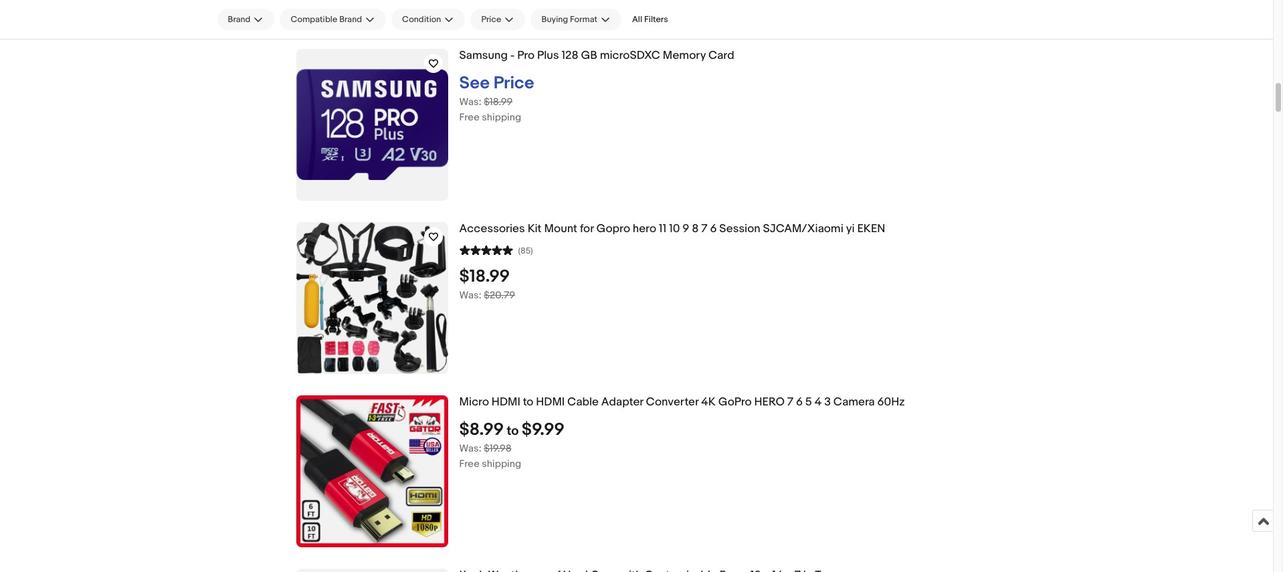 Task type: vqa. For each thing, say whether or not it's contained in the screenshot.
ACCESSORIES
yes



Task type: locate. For each thing, give the bounding box(es) containing it.
shipping down see price link
[[482, 111, 521, 124]]

1 was: from the top
[[459, 96, 482, 108]]

price
[[481, 14, 502, 25], [494, 73, 534, 94]]

7 right "8"
[[701, 222, 708, 236]]

1 horizontal spatial to
[[523, 396, 534, 409]]

was:
[[459, 96, 482, 108], [459, 289, 482, 302], [459, 442, 482, 455]]

1 horizontal spatial brand
[[339, 14, 362, 25]]

microsdxc
[[600, 49, 660, 62]]

micro hdmi to hdmi cable adapter converter 4k gopro hero 7 6 5 4 3 camera 60hz link
[[459, 396, 1125, 409]]

samsung
[[459, 49, 508, 62]]

cable
[[568, 396, 599, 409]]

see
[[459, 73, 490, 94]]

price inside see price was: $18.99 free shipping
[[494, 73, 534, 94]]

adapter
[[602, 396, 644, 409]]

2 vertical spatial was:
[[459, 442, 482, 455]]

0 vertical spatial 7
[[701, 222, 708, 236]]

$18.99 inside see price was: $18.99 free shipping
[[484, 96, 513, 108]]

was: down $8.99 on the left bottom of page
[[459, 442, 482, 455]]

2 free from the top
[[459, 458, 480, 470]]

1 shipping from the top
[[482, 111, 521, 124]]

7 for hero
[[788, 396, 794, 409]]

mount
[[544, 222, 578, 236]]

6 left the 5
[[796, 396, 803, 409]]

memory
[[663, 49, 706, 62]]

(85) link
[[459, 243, 533, 256]]

0 horizontal spatial to
[[507, 423, 519, 439]]

0 vertical spatial price
[[481, 14, 502, 25]]

brand new sandisk 128gb extreme pro sdxc 300mbs class 10 sony canon nikon amazon image
[[296, 0, 448, 15]]

1 vertical spatial 6
[[796, 396, 803, 409]]

1 vertical spatial to
[[507, 423, 519, 439]]

1 vertical spatial $18.99
[[459, 266, 510, 287]]

0 vertical spatial free
[[459, 111, 480, 124]]

0 vertical spatial 6
[[710, 222, 717, 236]]

$8.99
[[459, 419, 504, 440]]

7 left the 5
[[788, 396, 794, 409]]

$18.99 up $20.79
[[459, 266, 510, 287]]

1 vertical spatial 7
[[788, 396, 794, 409]]

$9.99
[[522, 419, 565, 440]]

2 was: from the top
[[459, 289, 482, 302]]

6 right "8"
[[710, 222, 717, 236]]

shipping inside see price was: $18.99 free shipping
[[482, 111, 521, 124]]

gopro
[[597, 222, 630, 236]]

$18.99 down see price link
[[484, 96, 513, 108]]

$18.99 inside $18.99 was: $20.79
[[459, 266, 510, 287]]

was: inside $8.99 to $9.99 was: $19.98 free shipping
[[459, 442, 482, 455]]

to up $19.98
[[507, 423, 519, 439]]

hdmi up $9.99
[[536, 396, 565, 409]]

3
[[825, 396, 831, 409]]

for
[[580, 222, 594, 236]]

6
[[710, 222, 717, 236], [796, 396, 803, 409]]

gopro
[[718, 396, 752, 409]]

free
[[459, 111, 480, 124], [459, 458, 480, 470]]

0 horizontal spatial hdmi
[[492, 396, 521, 409]]

0 vertical spatial $18.99
[[484, 96, 513, 108]]

1 vertical spatial was:
[[459, 289, 482, 302]]

1 vertical spatial shipping
[[482, 458, 521, 470]]

1 vertical spatial price
[[494, 73, 534, 94]]

$8.99 to $9.99 was: $19.98 free shipping
[[459, 419, 565, 470]]

brand button
[[217, 9, 275, 30]]

free down see
[[459, 111, 480, 124]]

format
[[570, 14, 598, 25]]

brand
[[228, 14, 251, 25], [339, 14, 362, 25]]

1 horizontal spatial 7
[[788, 396, 794, 409]]

to
[[523, 396, 534, 409], [507, 423, 519, 439]]

hero
[[755, 396, 785, 409]]

pro
[[517, 49, 535, 62]]

to inside $8.99 to $9.99 was: $19.98 free shipping
[[507, 423, 519, 439]]

accessories kit mount for gopro hero 11 10 9 8 7 6 session sjcam/xiaomi yi eken
[[459, 222, 886, 236]]

see price was: $18.99 free shipping
[[459, 73, 534, 124]]

shipping down $19.98
[[482, 458, 521, 470]]

sjcam/xiaomi
[[763, 222, 844, 236]]

0 horizontal spatial 7
[[701, 222, 708, 236]]

1 horizontal spatial hdmi
[[536, 396, 565, 409]]

1 vertical spatial free
[[459, 458, 480, 470]]

samsung - pro plus 128 gb microsdxc memory card
[[459, 49, 735, 62]]

$20.79
[[484, 289, 515, 302]]

micro hdmi to hdmi cable adapter converter 4k gopro hero 7 6 5 4 3 camera 60hz image
[[296, 396, 448, 547]]

price down -
[[494, 73, 534, 94]]

shipping
[[482, 111, 521, 124], [482, 458, 521, 470]]

2 shipping from the top
[[482, 458, 521, 470]]

4k
[[701, 396, 716, 409]]

9
[[683, 222, 690, 236]]

camera
[[834, 396, 875, 409]]

to up $9.99
[[523, 396, 534, 409]]

8
[[692, 222, 699, 236]]

0 vertical spatial was:
[[459, 96, 482, 108]]

1 free from the top
[[459, 111, 480, 124]]

$18.99
[[484, 96, 513, 108], [459, 266, 510, 287]]

see price link
[[459, 73, 534, 94]]

5 out of 5 stars image
[[459, 243, 513, 256]]

0 horizontal spatial 6
[[710, 222, 717, 236]]

condition
[[402, 14, 441, 25]]

0 vertical spatial shipping
[[482, 111, 521, 124]]

accessories kit mount for gopro hero 11 10 9 8 7 6 session sjcam/xiaomi yi eken link
[[459, 222, 1125, 236]]

0 horizontal spatial brand
[[228, 14, 251, 25]]

2 brand from the left
[[339, 14, 362, 25]]

was: left $20.79
[[459, 289, 482, 302]]

hdmi
[[492, 396, 521, 409], [536, 396, 565, 409]]

4
[[815, 396, 822, 409]]

0 vertical spatial to
[[523, 396, 534, 409]]

price up samsung
[[481, 14, 502, 25]]

was: down see
[[459, 96, 482, 108]]

1 horizontal spatial 6
[[796, 396, 803, 409]]

free down $8.99 on the left bottom of page
[[459, 458, 480, 470]]

7
[[701, 222, 708, 236], [788, 396, 794, 409]]

6 for session
[[710, 222, 717, 236]]

hdmi right micro
[[492, 396, 521, 409]]

2 hdmi from the left
[[536, 396, 565, 409]]

3 was: from the top
[[459, 442, 482, 455]]

7 for 8
[[701, 222, 708, 236]]

yi
[[846, 222, 855, 236]]



Task type: describe. For each thing, give the bounding box(es) containing it.
kit
[[528, 222, 542, 236]]

plus
[[537, 49, 559, 62]]

60hz
[[878, 396, 905, 409]]

$19.98
[[484, 442, 512, 455]]

micro
[[459, 396, 489, 409]]

all filters
[[632, 14, 668, 25]]

11
[[659, 222, 667, 236]]

buying format
[[542, 14, 598, 25]]

compatible brand
[[291, 14, 362, 25]]

was: inside see price was: $18.99 free shipping
[[459, 96, 482, 108]]

price inside dropdown button
[[481, 14, 502, 25]]

free inside see price was: $18.99 free shipping
[[459, 111, 480, 124]]

was: inside $18.99 was: $20.79
[[459, 289, 482, 302]]

buying format button
[[531, 9, 622, 30]]

session
[[720, 222, 761, 236]]

(85)
[[518, 245, 533, 256]]

gb
[[581, 49, 597, 62]]

price button
[[471, 9, 526, 30]]

micro hdmi to hdmi cable adapter converter 4k gopro hero 7 6 5 4 3 camera 60hz
[[459, 396, 905, 409]]

samsung - pro plus 128 gb microsdxc memory card link
[[459, 49, 1125, 63]]

condition button
[[392, 9, 465, 30]]

shipping inside $8.99 to $9.99 was: $19.98 free shipping
[[482, 458, 521, 470]]

free inside $8.99 to $9.99 was: $19.98 free shipping
[[459, 458, 480, 470]]

hero
[[633, 222, 657, 236]]

128
[[562, 49, 579, 62]]

6 for 5
[[796, 396, 803, 409]]

compatible brand button
[[280, 9, 386, 30]]

koah weatherproof hard case with customizable foam 18 x 14 x 7 in tan image
[[296, 569, 448, 572]]

1 brand from the left
[[228, 14, 251, 25]]

filters
[[645, 14, 668, 25]]

converter
[[646, 396, 699, 409]]

eken
[[858, 222, 886, 236]]

10
[[669, 222, 680, 236]]

all filters button
[[627, 9, 674, 30]]

buying
[[542, 14, 568, 25]]

5
[[806, 396, 812, 409]]

$18.99 was: $20.79
[[459, 266, 515, 302]]

1 hdmi from the left
[[492, 396, 521, 409]]

compatible
[[291, 14, 337, 25]]

accessories
[[459, 222, 525, 236]]

-
[[510, 49, 515, 62]]

card
[[709, 49, 735, 62]]

all
[[632, 14, 643, 25]]

samsung - pro plus 128 gb microsdxc memory card image
[[296, 69, 448, 181]]

accessories kit mount for gopro hero 11 10 9 8 7 6 session sjcam/xiaomi yi eken image
[[296, 222, 448, 374]]



